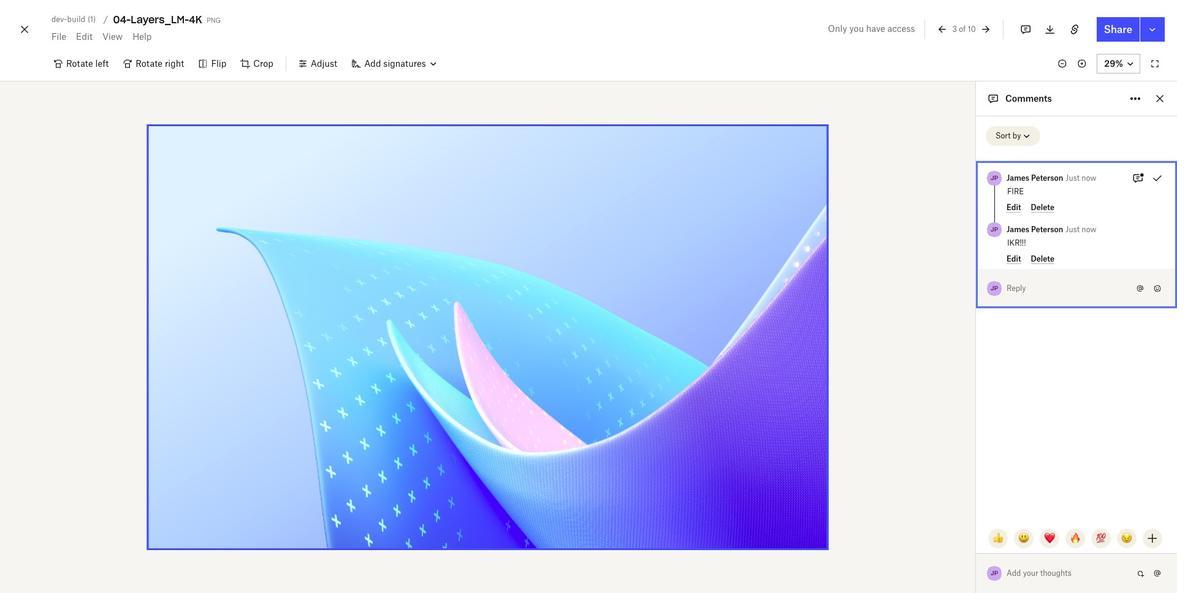 Task type: describe. For each thing, give the bounding box(es) containing it.
edit button
[[71, 27, 98, 47]]

add signatures
[[364, 58, 426, 69]]

you
[[850, 23, 864, 34]]

png
[[207, 14, 221, 25]]

delete button for fire
[[1031, 203, 1055, 213]]

😣
[[1122, 534, 1133, 544]]

sort
[[996, 131, 1011, 140]]

only you have access
[[828, 23, 915, 34]]

file
[[52, 31, 66, 42]]

rotate for rotate left
[[66, 58, 93, 69]]

by
[[1013, 131, 1021, 140]]

right
[[165, 58, 184, 69]]

edit inside dropdown button
[[76, 31, 93, 42]]

now for james peterson just now ikr!!!
[[1082, 225, 1097, 234]]

❤️ button
[[1040, 529, 1060, 549]]

1 jp from the top
[[991, 174, 999, 182]]

👍
[[993, 534, 1004, 544]]

29% button
[[1097, 54, 1141, 74]]

edit for fire
[[1007, 203, 1021, 212]]

delete for fire
[[1031, 203, 1055, 212]]

close right sidebar image
[[1153, 91, 1168, 106]]

file button
[[47, 27, 71, 47]]

fire
[[1008, 187, 1024, 196]]

delete for ikr!!!
[[1031, 254, 1055, 263]]

😃
[[1019, 534, 1030, 544]]

only
[[828, 23, 847, 34]]

have
[[867, 23, 886, 34]]

👍 button
[[989, 529, 1008, 549]]

reply image
[[1008, 282, 1124, 296]]

peterson for james peterson just now
[[1031, 174, 1064, 183]]

view button
[[98, 27, 128, 47]]

crop button
[[234, 54, 281, 74]]

4 jp from the top
[[991, 570, 999, 578]]

Add your thoughts text field
[[1008, 564, 1133, 584]]

flip
[[211, 58, 226, 69]]

your
[[1023, 569, 1039, 578]]

ikr!!!
[[1008, 239, 1026, 248]]

edit button for ikr!!!
[[1007, 254, 1021, 264]]

10
[[968, 24, 976, 34]]

left
[[95, 58, 109, 69]]

add for add your thoughts
[[1007, 569, 1021, 578]]

share
[[1104, 23, 1133, 36]]

rotate right
[[136, 58, 184, 69]]

/
[[103, 14, 108, 25]]

🔥 button
[[1066, 529, 1085, 549]]

edit for ikr!!!
[[1007, 254, 1021, 263]]

dev-build (1)
[[52, 15, 96, 24]]

just for james peterson just now ikr!!!
[[1066, 225, 1080, 234]]

james for james peterson just now
[[1007, 174, 1030, 183]]

crop
[[253, 58, 273, 69]]

of
[[959, 24, 966, 34]]

build
[[67, 15, 86, 24]]

rotate left button
[[47, 54, 116, 74]]

❤️
[[1044, 534, 1055, 544]]

🔥
[[1070, 534, 1081, 544]]

close image
[[17, 20, 32, 39]]



Task type: vqa. For each thing, say whether or not it's contained in the screenshot.
'View as'
no



Task type: locate. For each thing, give the bounding box(es) containing it.
3 of 10
[[953, 24, 976, 34]]

Reply text field
[[1008, 279, 1133, 299]]

💯 button
[[1092, 529, 1111, 549]]

0 vertical spatial peterson
[[1031, 174, 1064, 183]]

0 vertical spatial just
[[1066, 174, 1080, 183]]

delete button up the james peterson just now ikr!!!
[[1031, 203, 1055, 213]]

james peterson just now
[[1007, 174, 1097, 183]]

2 peterson from the top
[[1031, 225, 1064, 234]]

view
[[102, 31, 123, 42]]

help button
[[128, 27, 157, 47]]

jp down sort
[[991, 174, 999, 182]]

1 rotate from the left
[[66, 58, 93, 69]]

4k
[[189, 13, 202, 26]]

1 vertical spatial james
[[1007, 225, 1030, 234]]

1 vertical spatial peterson
[[1031, 225, 1064, 234]]

1 vertical spatial edit
[[1007, 203, 1021, 212]]

1 edit button from the top
[[1007, 203, 1021, 213]]

0 vertical spatial james
[[1007, 174, 1030, 183]]

1 delete button from the top
[[1031, 203, 1055, 213]]

jp left reply
[[991, 285, 999, 293]]

😣 button
[[1117, 529, 1137, 549]]

edit down ikr!!! at top
[[1007, 254, 1021, 263]]

flip button
[[192, 54, 234, 74]]

add for add signatures
[[364, 58, 381, 69]]

peterson for james peterson just now ikr!!!
[[1031, 225, 1064, 234]]

0 vertical spatial add
[[364, 58, 381, 69]]

2 james from the top
[[1007, 225, 1030, 234]]

add left signatures
[[364, 58, 381, 69]]

reply
[[1007, 284, 1026, 293]]

add inside dropdown button
[[364, 58, 381, 69]]

james for james peterson just now ikr!!!
[[1007, 225, 1030, 234]]

1 vertical spatial delete button
[[1031, 254, 1055, 264]]

jp
[[991, 174, 999, 182], [991, 226, 999, 234], [991, 285, 999, 293], [991, 570, 999, 578]]

delete button for ikr!!!
[[1031, 254, 1055, 264]]

james up fire
[[1007, 174, 1030, 183]]

peterson
[[1031, 174, 1064, 183], [1031, 225, 1064, 234]]

edit button
[[1007, 203, 1021, 213], [1007, 254, 1021, 264]]

edit button down fire
[[1007, 203, 1021, 213]]

2 delete button from the top
[[1031, 254, 1055, 264]]

just
[[1066, 174, 1080, 183], [1066, 225, 1080, 234]]

1 delete from the top
[[1031, 203, 1055, 212]]

1 now from the top
[[1082, 174, 1097, 183]]

add
[[364, 58, 381, 69], [1007, 569, 1021, 578]]

1 vertical spatial just
[[1066, 225, 1080, 234]]

0 horizontal spatial rotate
[[66, 58, 93, 69]]

0 vertical spatial edit button
[[1007, 203, 1021, 213]]

edit button for fire
[[1007, 203, 1021, 213]]

thoughts
[[1041, 569, 1072, 578]]

add your thoughts
[[1007, 569, 1072, 578]]

1 horizontal spatial rotate
[[136, 58, 163, 69]]

james
[[1007, 174, 1030, 183], [1007, 225, 1030, 234]]

james inside the james peterson just now ikr!!!
[[1007, 225, 1030, 234]]

delete
[[1031, 203, 1055, 212], [1031, 254, 1055, 263]]

1 vertical spatial now
[[1082, 225, 1097, 234]]

peterson inside the james peterson just now ikr!!!
[[1031, 225, 1064, 234]]

access
[[888, 23, 915, 34]]

1 vertical spatial add
[[1007, 569, 1021, 578]]

comments
[[1006, 93, 1052, 104]]

adjust
[[311, 58, 337, 69]]

delete button down the james peterson just now ikr!!!
[[1031, 254, 1055, 264]]

1 vertical spatial edit button
[[1007, 254, 1021, 264]]

rotate
[[66, 58, 93, 69], [136, 58, 163, 69]]

peterson down james peterson just now
[[1031, 225, 1064, 234]]

jp left the james peterson just now ikr!!!
[[991, 226, 999, 234]]

edit
[[76, 31, 93, 42], [1007, 203, 1021, 212], [1007, 254, 1021, 263]]

add signatures button
[[345, 54, 443, 74]]

0 vertical spatial now
[[1082, 174, 1097, 183]]

edit button down ikr!!! at top
[[1007, 254, 1021, 264]]

add left "your"
[[1007, 569, 1021, 578]]

1 just from the top
[[1066, 174, 1080, 183]]

share button
[[1097, 17, 1140, 42]]

adjust button
[[291, 54, 345, 74]]

now inside the james peterson just now ikr!!!
[[1082, 225, 1097, 234]]

1 horizontal spatial add
[[1007, 569, 1021, 578]]

1 james from the top
[[1007, 174, 1030, 183]]

sort by
[[996, 131, 1021, 140]]

rotate left left
[[66, 58, 93, 69]]

0 horizontal spatial add
[[364, 58, 381, 69]]

delete up the james peterson just now ikr!!!
[[1031, 203, 1055, 212]]

2 delete from the top
[[1031, 254, 1055, 263]]

rotate left
[[66, 58, 109, 69]]

💯
[[1096, 534, 1107, 544]]

delete button
[[1031, 203, 1055, 213], [1031, 254, 1055, 264]]

delete down the james peterson just now ikr!!!
[[1031, 254, 1055, 263]]

0 vertical spatial delete button
[[1031, 203, 1055, 213]]

rotate right button
[[116, 54, 192, 74]]

2 edit button from the top
[[1007, 254, 1021, 264]]

2 rotate from the left
[[136, 58, 163, 69]]

james up ikr!!! at top
[[1007, 225, 1030, 234]]

/ 04-layers_lm-4k png
[[103, 13, 221, 26]]

signatures
[[383, 58, 426, 69]]

sort by button
[[986, 126, 1041, 146]]

(1)
[[88, 15, 96, 24]]

3
[[953, 24, 957, 34]]

edit down the "(1)"
[[76, 31, 93, 42]]

rotate for rotate right
[[136, 58, 163, 69]]

1 peterson from the top
[[1031, 174, 1064, 183]]

1 vertical spatial delete
[[1031, 254, 1055, 263]]

2 jp from the top
[[991, 226, 999, 234]]

0 vertical spatial edit
[[76, 31, 93, 42]]

29%
[[1105, 58, 1124, 69]]

add your thoughts image
[[1008, 567, 1124, 581]]

just for james peterson just now
[[1066, 174, 1080, 183]]

edit down fire
[[1007, 203, 1021, 212]]

2 now from the top
[[1082, 225, 1097, 234]]

rotate left "right"
[[136, 58, 163, 69]]

james peterson just now ikr!!!
[[1007, 225, 1097, 248]]

😃 button
[[1014, 529, 1034, 549]]

dev-build (1) button
[[47, 12, 101, 27]]

3 jp from the top
[[991, 285, 999, 293]]

just inside the james peterson just now ikr!!!
[[1066, 225, 1080, 234]]

now
[[1082, 174, 1097, 183], [1082, 225, 1097, 234]]

dev-
[[52, 15, 67, 24]]

help
[[133, 31, 152, 42]]

peterson down sort by dropdown button
[[1031, 174, 1064, 183]]

jp down 👍 button
[[991, 570, 999, 578]]

0 vertical spatial delete
[[1031, 203, 1055, 212]]

now for james peterson just now
[[1082, 174, 1097, 183]]

2 vertical spatial edit
[[1007, 254, 1021, 263]]

04-
[[113, 13, 131, 26]]

layers_lm-
[[131, 13, 189, 26]]

2 just from the top
[[1066, 225, 1080, 234]]



